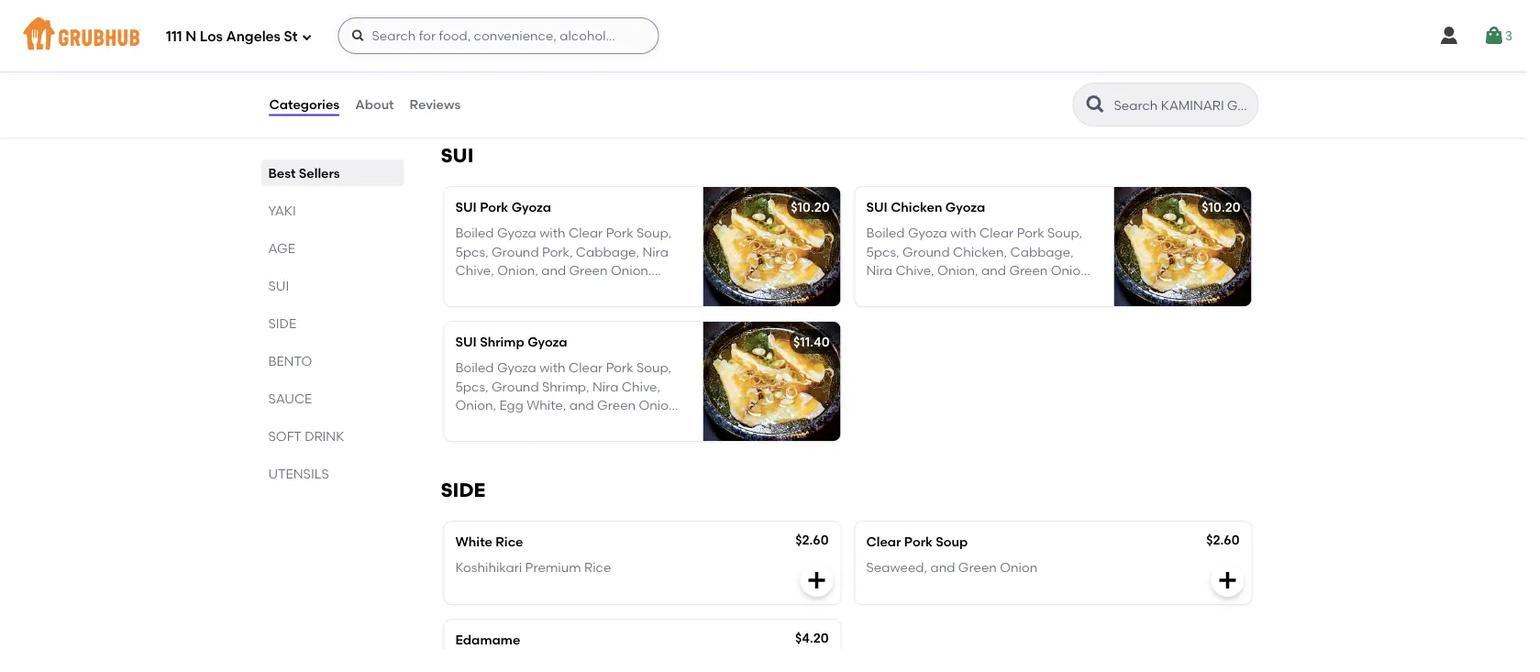Task type: describe. For each thing, give the bounding box(es) containing it.
sui chicken gyoza
[[866, 199, 985, 215]]

search icon image
[[1085, 94, 1107, 116]]

sauce tab
[[268, 389, 397, 408]]

seaweed, and green onion
[[866, 560, 1038, 576]]

sui tab
[[268, 276, 397, 295]]

sui shrimp gyoza image
[[703, 322, 841, 441]]

clear pork soup
[[866, 534, 968, 550]]

clear
[[866, 534, 901, 550]]

111
[[166, 29, 182, 45]]

111 n los angeles st
[[166, 29, 298, 45]]

onion
[[1000, 560, 1038, 576]]

gyoza for sui chicken gyoza
[[946, 199, 985, 215]]

Search for food, convenience, alcohol... search field
[[338, 17, 659, 54]]

1 vertical spatial side
[[441, 479, 486, 502]]

0 vertical spatial rice
[[496, 534, 523, 550]]

soft drink
[[268, 428, 344, 444]]

pork for sui
[[480, 199, 508, 215]]

reviews
[[410, 97, 461, 112]]

3 button
[[1483, 19, 1513, 52]]

sauce
[[268, 391, 312, 406]]

st
[[284, 29, 298, 45]]

green
[[958, 560, 997, 576]]

soft
[[268, 428, 302, 444]]

svg image
[[806, 569, 828, 591]]

white rice
[[455, 534, 523, 550]]

age assorted gyoza image
[[703, 0, 841, 106]]

sui inside tab
[[268, 278, 289, 294]]

categories button
[[268, 72, 340, 138]]

main navigation navigation
[[0, 0, 1527, 72]]

best sellers tab
[[268, 163, 397, 183]]

best sellers
[[268, 165, 340, 181]]

sui for sui pork gyoza
[[455, 199, 477, 215]]

and
[[931, 560, 955, 576]]

soup
[[936, 534, 968, 550]]



Task type: vqa. For each thing, say whether or not it's contained in the screenshot.
best
yes



Task type: locate. For each thing, give the bounding box(es) containing it.
sui for sui shrimp gyoza
[[455, 334, 477, 350]]

0 vertical spatial pork
[[480, 199, 508, 215]]

pork for clear
[[904, 534, 933, 550]]

1 $2.60 from the left
[[795, 532, 829, 548]]

angeles
[[226, 29, 281, 45]]

rice up koshihikari
[[496, 534, 523, 550]]

white
[[455, 534, 493, 550]]

0 horizontal spatial side
[[268, 316, 296, 331]]

sui for sui chicken gyoza
[[866, 199, 888, 215]]

side inside side tab
[[268, 316, 296, 331]]

koshihikari
[[455, 560, 522, 576]]

premium
[[525, 560, 581, 576]]

drink
[[305, 428, 344, 444]]

shrimp
[[480, 334, 524, 350]]

1 vertical spatial pork
[[904, 534, 933, 550]]

svg image inside 3 button
[[1483, 25, 1505, 47]]

age
[[268, 240, 295, 256]]

sellers
[[299, 165, 340, 181]]

los
[[200, 29, 223, 45]]

svg image
[[1438, 25, 1460, 47], [1483, 25, 1505, 47], [351, 28, 366, 43], [301, 32, 312, 43], [1217, 569, 1239, 591]]

sui pork gyoza
[[455, 199, 551, 215]]

0 vertical spatial side
[[268, 316, 296, 331]]

$2.60 for koshihikari premium rice
[[795, 532, 829, 548]]

bento
[[268, 353, 312, 369]]

2 $2.60 from the left
[[1206, 532, 1240, 548]]

gyoza
[[511, 199, 551, 215], [946, 199, 985, 215], [528, 334, 567, 350]]

about
[[355, 97, 394, 112]]

1 horizontal spatial side
[[441, 479, 486, 502]]

0 horizontal spatial pork
[[480, 199, 508, 215]]

utensils
[[268, 466, 329, 482]]

age tab
[[268, 238, 397, 258]]

yaki
[[268, 203, 296, 218]]

$2.60
[[795, 532, 829, 548], [1206, 532, 1240, 548]]

best
[[268, 165, 296, 181]]

1 horizontal spatial $10.20
[[1202, 199, 1241, 215]]

0 horizontal spatial $10.20
[[791, 199, 830, 215]]

1 vertical spatial rice
[[584, 560, 611, 576]]

$11.40
[[793, 334, 830, 350]]

yaki tab
[[268, 201, 397, 220]]

2 $10.20 from the left
[[1202, 199, 1241, 215]]

rice right premium
[[584, 560, 611, 576]]

edamame
[[455, 632, 520, 648]]

$10.20 for sui pork gyoza
[[791, 199, 830, 215]]

$2.60 for seaweed, and green onion
[[1206, 532, 1240, 548]]

1 horizontal spatial rice
[[584, 560, 611, 576]]

$10.20 for sui chicken gyoza
[[1202, 199, 1241, 215]]

3
[[1505, 28, 1513, 43]]

n
[[186, 29, 196, 45]]

0 horizontal spatial $2.60
[[795, 532, 829, 548]]

side tab
[[268, 314, 397, 333]]

1 horizontal spatial pork
[[904, 534, 933, 550]]

sui chicken gyoza image
[[1114, 187, 1252, 306]]

1 $10.20 from the left
[[791, 199, 830, 215]]

side up white
[[441, 479, 486, 502]]

reviews button
[[409, 72, 462, 138]]

gyoza for sui pork gyoza
[[511, 199, 551, 215]]

side
[[268, 316, 296, 331], [441, 479, 486, 502]]

sui shrimp gyoza
[[455, 334, 567, 350]]

0 horizontal spatial rice
[[496, 534, 523, 550]]

pork
[[480, 199, 508, 215], [904, 534, 933, 550]]

Search KAMINARI GYOZA search field
[[1112, 96, 1253, 114]]

side up bento
[[268, 316, 296, 331]]

soft drink tab
[[268, 427, 397, 446]]

sui pork gyoza image
[[703, 187, 841, 306]]

koshihikari premium rice
[[455, 560, 611, 576]]

chicken
[[891, 199, 942, 215]]

sui
[[441, 144, 474, 167], [455, 199, 477, 215], [866, 199, 888, 215], [268, 278, 289, 294], [455, 334, 477, 350]]

seaweed,
[[866, 560, 927, 576]]

categories
[[269, 97, 340, 112]]

about button
[[354, 72, 395, 138]]

utensils tab
[[268, 464, 397, 483]]

rice
[[496, 534, 523, 550], [584, 560, 611, 576]]

$4.20
[[795, 630, 829, 646]]

gyoza for sui shrimp gyoza
[[528, 334, 567, 350]]

bento tab
[[268, 351, 397, 371]]

$10.20
[[791, 199, 830, 215], [1202, 199, 1241, 215]]

1 horizontal spatial $2.60
[[1206, 532, 1240, 548]]



